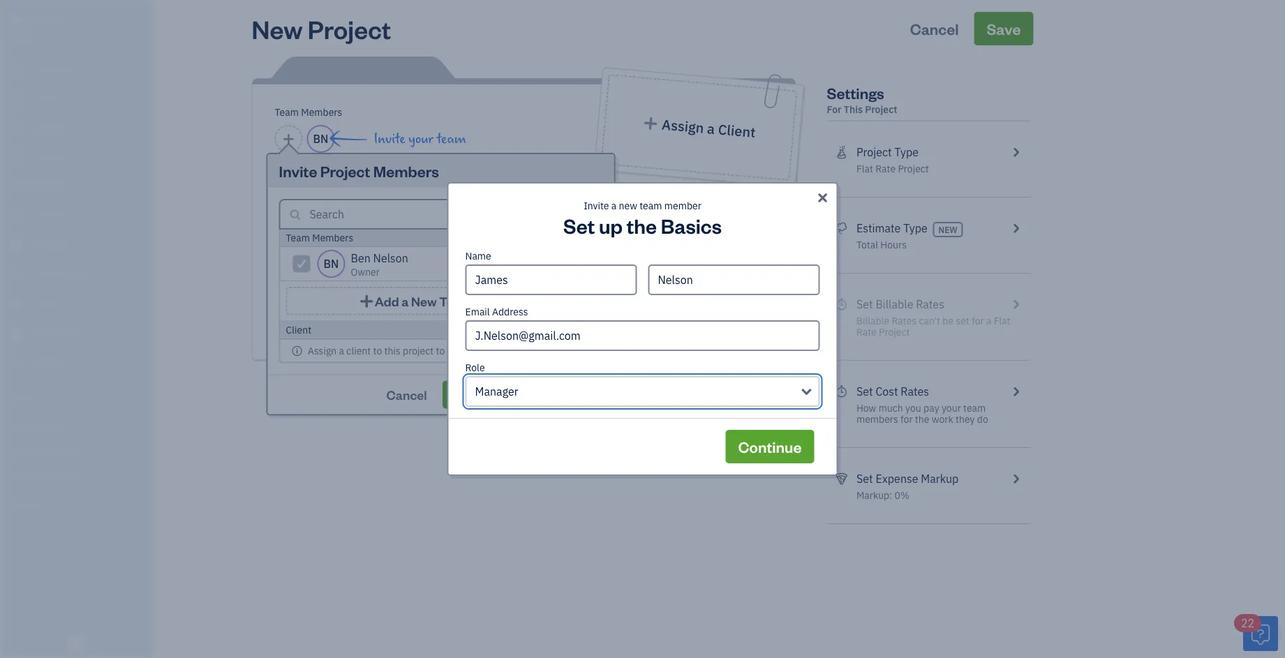 Task type: describe. For each thing, give the bounding box(es) containing it.
up
[[599, 212, 623, 238]]

members
[[857, 413, 899, 426]]

they
[[956, 413, 975, 426]]

date
[[288, 234, 309, 247]]

team inside 'button'
[[500, 387, 533, 403]]

pay
[[924, 402, 940, 415]]

chart image
[[9, 326, 26, 340]]

update team members
[[455, 387, 590, 403]]

total hours
[[857, 238, 907, 251]]

cost
[[876, 384, 898, 399]]

0 vertical spatial cancel button
[[898, 12, 972, 45]]

Project Description text field
[[269, 209, 653, 226]]

1 vertical spatial project
[[497, 231, 528, 244]]

payment image
[[9, 179, 26, 193]]

bank connections link
[[3, 465, 149, 490]]

a for assign a client
[[707, 119, 716, 138]]

hours
[[881, 238, 907, 251]]

new inside button
[[411, 293, 437, 309]]

0 horizontal spatial your
[[409, 131, 434, 147]]

0 horizontal spatial client
[[286, 323, 311, 336]]

to for who
[[692, 214, 703, 230]]

members inside main element
[[34, 419, 71, 431]]

estimate
[[857, 221, 901, 236]]

who
[[672, 195, 695, 213]]

nelson inside ben nelson owner
[[373, 251, 408, 266]]

timer image
[[9, 267, 26, 281]]

invite
[[447, 344, 471, 357]]

manager
[[531, 231, 569, 244]]

llc
[[45, 13, 64, 26]]

the inside invite a new team member set up the basics
[[627, 212, 657, 238]]

chevronright image for rates
[[1010, 383, 1023, 400]]

how much you pay your team members for the work they do
[[857, 402, 989, 426]]

Manager field
[[465, 376, 820, 407]]

items and services
[[10, 445, 84, 457]]

expenses image
[[836, 471, 848, 487]]

add for add a new team member
[[375, 293, 399, 309]]

apps link
[[3, 388, 149, 412]]

client inside assign a client
[[718, 120, 757, 142]]

save button
[[974, 12, 1034, 45]]

assign a client button
[[601, 74, 798, 181]]

markup: 0%
[[857, 489, 910, 502]]

chevronright image for markup
[[1010, 471, 1023, 487]]

end
[[269, 234, 286, 247]]

name
[[465, 250, 491, 263]]

items and services link
[[3, 439, 149, 464]]

dashboard image
[[9, 62, 26, 76]]

project for a
[[403, 344, 434, 357]]

expense image
[[9, 209, 26, 223]]

type for estimate type
[[904, 221, 928, 236]]

a for assign a client to this project to invite them.
[[339, 344, 344, 357]]

role
[[465, 361, 485, 374]]

update team members button
[[443, 381, 603, 409]]

save
[[987, 19, 1021, 38]]

0 horizontal spatial cancel button
[[374, 381, 440, 409]]

1 horizontal spatial services
[[269, 282, 314, 295]]

email address
[[465, 306, 528, 318]]

Last Name text field
[[648, 265, 820, 295]]

a for add a service
[[372, 312, 378, 326]]

add for add a service
[[349, 312, 369, 326]]

as
[[485, 231, 495, 244]]

timetracking image
[[836, 383, 848, 400]]

continue button
[[726, 430, 815, 464]]

Enter an email address text field
[[465, 321, 820, 351]]

rates
[[901, 384, 930, 399]]

plus image for add
[[359, 294, 375, 308]]

a for invite a new team member set up the basics
[[612, 199, 617, 212]]

this
[[844, 103, 863, 116]]

manager
[[475, 384, 519, 399]]

set expense markup
[[857, 472, 959, 486]]

members down invite your team on the left top
[[373, 161, 439, 181]]

0 vertical spatial team
[[437, 131, 466, 147]]

report image
[[9, 355, 26, 369]]

assign as project manager
[[454, 231, 569, 244]]

invite your team
[[374, 131, 466, 147]]

money image
[[9, 297, 26, 311]]

much
[[879, 402, 903, 415]]

main element
[[0, 0, 189, 658]]

add team member image
[[282, 131, 295, 147]]

a for add a new team member
[[402, 293, 409, 309]]

estimate type
[[857, 221, 928, 236]]

do
[[977, 413, 989, 426]]

this
[[384, 344, 401, 357]]

0 horizontal spatial to
[[373, 344, 382, 357]]

address
[[492, 306, 528, 318]]

assign a client
[[661, 115, 757, 142]]

chevronright image for project type
[[1010, 144, 1023, 161]]

projects image
[[836, 144, 848, 161]]

service
[[380, 312, 417, 326]]

settings for this project
[[827, 83, 898, 116]]

add a service
[[349, 312, 417, 326]]

client
[[347, 344, 371, 357]]

0 vertical spatial team members
[[275, 106, 342, 119]]

0 vertical spatial bn
[[313, 132, 329, 146]]

0%
[[895, 489, 910, 502]]

bank connections
[[10, 471, 82, 483]]

add a new team member
[[375, 293, 523, 309]]

plus image for assign
[[642, 116, 659, 131]]

set cost rates
[[857, 384, 930, 399]]

choose
[[632, 192, 670, 210]]

nelson llc owner
[[11, 13, 64, 39]]

member
[[474, 293, 523, 309]]

new
[[939, 224, 958, 235]]

Search text field
[[310, 206, 479, 223]]

you're
[[697, 198, 732, 216]]

flat
[[857, 162, 874, 175]]

update
[[455, 387, 498, 403]]

members up end date in  format text box
[[312, 231, 354, 244]]

settings for settings
[[10, 497, 42, 508]]

them.
[[474, 344, 499, 357]]

by
[[537, 208, 547, 221]]

new
[[619, 199, 637, 212]]

invite a new team member set up the basics
[[563, 199, 722, 238]]



Task type: locate. For each thing, give the bounding box(es) containing it.
settings inside main element
[[10, 497, 42, 508]]

the
[[631, 209, 650, 225], [627, 212, 657, 238], [915, 413, 930, 426]]

1 chevronright image from the top
[[1010, 144, 1023, 161]]

0 horizontal spatial project
[[403, 344, 434, 357]]

1 vertical spatial client
[[286, 323, 311, 336]]

1 horizontal spatial team
[[640, 199, 662, 212]]

set up how on the bottom right of the page
[[857, 384, 873, 399]]

assign for assign as project manager
[[454, 231, 483, 244]]

info image down caretdown icon
[[580, 233, 592, 244]]

cancel button left save button
[[898, 12, 972, 45]]

caretdown image
[[588, 209, 599, 220]]

team members up and
[[10, 419, 71, 431]]

1 vertical spatial add
[[349, 312, 369, 326]]

add a service button
[[269, 307, 482, 332]]

the down choose
[[627, 212, 657, 238]]

plus image inside add a new team member button
[[359, 294, 375, 308]]

plus image left assign a client
[[642, 116, 659, 131]]

services down end date
[[269, 282, 314, 295]]

expense
[[876, 472, 919, 486]]

invite inside invite a new team member set up the basics
[[584, 199, 609, 212]]

plus image
[[334, 311, 346, 328]]

your right the pay
[[942, 402, 961, 415]]

owner for nelson
[[11, 28, 39, 39]]

members up 'invite project members'
[[301, 106, 342, 119]]

estimate image
[[9, 121, 26, 135]]

1 vertical spatial chevronright image
[[1010, 220, 1023, 237]]

project right this
[[403, 344, 434, 357]]

bn left ben
[[324, 257, 339, 271]]

plus image
[[642, 116, 659, 131], [359, 294, 375, 308]]

2 vertical spatial assign
[[308, 344, 337, 357]]

2 chevronright image from the top
[[1010, 471, 1023, 487]]

rate
[[876, 162, 896, 175]]

owner up dashboard icon at top
[[11, 28, 39, 39]]

members inside 'button'
[[536, 387, 590, 403]]

team members link
[[3, 413, 149, 438]]

member
[[665, 199, 702, 212]]

cancel button down assign a client to this project to invite them.
[[374, 381, 440, 409]]

1 vertical spatial owner
[[351, 266, 380, 279]]

0 vertical spatial owner
[[11, 28, 39, 39]]

to for a
[[436, 344, 445, 357]]

First Name text field
[[465, 265, 637, 295]]

team inside button
[[439, 293, 472, 309]]

add a new team member button
[[286, 287, 596, 315]]

services right and
[[50, 445, 84, 457]]

1 vertical spatial new
[[411, 293, 437, 309]]

1 horizontal spatial owner
[[351, 266, 380, 279]]

client image
[[9, 91, 26, 105]]

Amount (USD) text field
[[504, 253, 535, 268]]

project right as
[[497, 231, 528, 244]]

continue
[[738, 437, 802, 457]]

0 horizontal spatial add
[[349, 312, 369, 326]]

members
[[301, 106, 342, 119], [373, 161, 439, 181], [312, 231, 354, 244], [536, 387, 590, 403], [34, 419, 71, 431]]

1 horizontal spatial nelson
[[373, 251, 408, 266]]

set up the basics dialog
[[0, 165, 1286, 493]]

to left this
[[373, 344, 382, 357]]

the right up
[[631, 209, 650, 225]]

1 horizontal spatial cancel
[[910, 19, 959, 38]]

0 vertical spatial cancel
[[910, 19, 959, 38]]

team up project name text box
[[437, 131, 466, 147]]

team up items
[[10, 419, 33, 431]]

team up end date in  format text box
[[286, 231, 310, 244]]

set for set cost rates
[[857, 384, 873, 399]]

a inside 'button'
[[372, 312, 378, 326]]

1 vertical spatial services
[[50, 445, 84, 457]]

your inside how much you pay your team members for the work they do
[[942, 402, 961, 415]]

team inside main element
[[10, 419, 33, 431]]

role
[[549, 208, 566, 221]]

settings for settings for this project
[[827, 83, 885, 103]]

markup:
[[857, 489, 893, 502]]

team right update
[[500, 387, 533, 403]]

2 horizontal spatial assign
[[661, 115, 705, 137]]

how
[[857, 402, 877, 415]]

billing
[[734, 201, 769, 219]]

info image left client
[[292, 345, 303, 356]]

cancel for the topmost cancel button
[[910, 19, 959, 38]]

project
[[308, 12, 391, 45], [865, 103, 898, 116], [857, 145, 892, 160], [320, 161, 370, 181], [898, 162, 929, 175]]

a inside assign a client
[[707, 119, 716, 138]]

assign a client to this project to invite them.
[[308, 344, 499, 357]]

owner for ben
[[351, 266, 380, 279]]

set inside invite a new team member set up the basics
[[563, 212, 595, 238]]

project type
[[857, 145, 919, 160]]

nelson left llc in the left of the page
[[11, 13, 43, 26]]

0 vertical spatial nelson
[[11, 13, 43, 26]]

members right manager at the left of page
[[536, 387, 590, 403]]

a
[[707, 119, 716, 138], [612, 199, 617, 212], [402, 293, 409, 309], [372, 312, 378, 326], [339, 344, 344, 357]]

set left up
[[563, 212, 595, 238]]

team right new
[[640, 199, 662, 212]]

0 vertical spatial chevronright image
[[1010, 383, 1023, 400]]

1 vertical spatial settings
[[10, 497, 42, 508]]

services
[[269, 282, 314, 295], [50, 445, 84, 457]]

settings down bank
[[10, 497, 42, 508]]

0 vertical spatial services
[[269, 282, 314, 295]]

0 vertical spatial invite
[[374, 131, 405, 147]]

2 vertical spatial set
[[857, 472, 873, 486]]

1 horizontal spatial client
[[718, 120, 757, 142]]

1 horizontal spatial cancel button
[[898, 12, 972, 45]]

ben
[[351, 251, 371, 266]]

project down choose
[[652, 210, 690, 229]]

nelson
[[11, 13, 43, 26], [373, 251, 408, 266]]

team members up the add team member image
[[275, 106, 342, 119]]

add right plus image
[[349, 312, 369, 326]]

filter by role
[[511, 208, 566, 221]]

chevronright image
[[1010, 383, 1023, 400], [1010, 471, 1023, 487]]

1 vertical spatial bn
[[324, 257, 339, 271]]

1 vertical spatial info image
[[292, 345, 303, 356]]

nelson right ben
[[373, 251, 408, 266]]

invite left new
[[584, 199, 609, 212]]

2 vertical spatial team members
[[10, 419, 71, 431]]

bn right the add team member image
[[313, 132, 329, 146]]

chevronright image
[[1010, 144, 1023, 161], [1010, 220, 1023, 237]]

1 vertical spatial invite
[[279, 161, 317, 181]]

0 vertical spatial your
[[409, 131, 434, 147]]

0 vertical spatial info image
[[580, 233, 592, 244]]

owner inside ben nelson owner
[[351, 266, 380, 279]]

End date in  format text field
[[269, 253, 439, 268]]

cancel for left cancel button
[[386, 387, 427, 403]]

to inside choose who you're billing the project to
[[692, 214, 703, 230]]

Hourly Budget text field
[[739, 253, 779, 268]]

1 horizontal spatial settings
[[827, 83, 885, 103]]

1 vertical spatial team members
[[286, 231, 354, 244]]

Project Name text field
[[269, 171, 653, 199]]

ben nelson owner
[[351, 251, 408, 279]]

0 vertical spatial chevronright image
[[1010, 144, 1023, 161]]

0 horizontal spatial cancel
[[386, 387, 427, 403]]

freshbooks image
[[66, 636, 88, 653]]

1 vertical spatial your
[[942, 402, 961, 415]]

set
[[563, 212, 595, 238], [857, 384, 873, 399], [857, 472, 873, 486]]

settings link
[[3, 491, 149, 515]]

1 vertical spatial nelson
[[373, 251, 408, 266]]

for
[[827, 103, 842, 116]]

info image
[[580, 233, 592, 244], [292, 345, 303, 356]]

2 horizontal spatial team
[[964, 402, 986, 415]]

the inside choose who you're billing the project to
[[631, 209, 650, 225]]

plus image up "add a service"
[[359, 294, 375, 308]]

choose who you're billing the project to
[[631, 192, 769, 230]]

0 horizontal spatial services
[[50, 445, 84, 457]]

estimates image
[[836, 220, 848, 237]]

a inside invite a new team member set up the basics
[[612, 199, 617, 212]]

nelson inside nelson llc owner
[[11, 13, 43, 26]]

1 horizontal spatial project
[[497, 231, 528, 244]]

invite up 'invite project members'
[[374, 131, 405, 147]]

0 horizontal spatial settings
[[10, 497, 42, 508]]

settings inside settings for this project
[[827, 83, 885, 103]]

1 horizontal spatial your
[[942, 402, 961, 415]]

assign for assign a client
[[661, 115, 705, 137]]

project
[[652, 210, 690, 229], [497, 231, 528, 244], [403, 344, 434, 357]]

team members up end date in  format text box
[[286, 231, 354, 244]]

0 vertical spatial add
[[375, 293, 399, 309]]

team members inside main element
[[10, 419, 71, 431]]

basics
[[661, 212, 722, 238]]

0 vertical spatial project
[[652, 210, 690, 229]]

markup
[[921, 472, 959, 486]]

total
[[857, 238, 878, 251]]

1 horizontal spatial invite
[[374, 131, 405, 147]]

cancel
[[910, 19, 959, 38], [386, 387, 427, 403]]

to
[[692, 214, 703, 230], [373, 344, 382, 357], [436, 344, 445, 357]]

invoice image
[[9, 150, 26, 164]]

owner up the add a service 'button' at left
[[351, 266, 380, 279]]

type
[[895, 145, 919, 160], [904, 221, 928, 236]]

cancel down assign a client to this project to invite them.
[[386, 387, 427, 403]]

team inside how much you pay your team members for the work they do
[[964, 402, 986, 415]]

chevronright image for estimate type
[[1010, 220, 1023, 237]]

assign for assign a client to this project to invite them.
[[308, 344, 337, 357]]

owner inside nelson llc owner
[[11, 28, 39, 39]]

owner
[[11, 28, 39, 39], [351, 266, 380, 279]]

1 vertical spatial chevronright image
[[1010, 471, 1023, 487]]

set up markup:
[[857, 472, 873, 486]]

invite down the add team member image
[[279, 161, 317, 181]]

2 horizontal spatial invite
[[584, 199, 609, 212]]

1 horizontal spatial plus image
[[642, 116, 659, 131]]

team inside invite a new team member set up the basics
[[640, 199, 662, 212]]

0 horizontal spatial new
[[252, 12, 303, 45]]

invite project members
[[279, 161, 439, 181]]

project for who
[[652, 210, 690, 229]]

add up "add a service"
[[375, 293, 399, 309]]

settings up this
[[827, 83, 885, 103]]

1 horizontal spatial new
[[411, 293, 437, 309]]

2 vertical spatial invite
[[584, 199, 609, 212]]

close image
[[816, 189, 830, 206]]

2 horizontal spatial to
[[692, 214, 703, 230]]

1 horizontal spatial to
[[436, 344, 445, 357]]

plus image inside the assign a client button
[[642, 116, 659, 131]]

1 vertical spatial cancel
[[386, 387, 427, 403]]

team left the member
[[439, 293, 472, 309]]

items
[[10, 445, 32, 457]]

0 horizontal spatial owner
[[11, 28, 39, 39]]

to down member
[[692, 214, 703, 230]]

2 vertical spatial team
[[964, 402, 986, 415]]

filter by role button
[[492, 208, 599, 221]]

project inside choose who you're billing the project to
[[652, 210, 690, 229]]

end date
[[269, 234, 309, 247]]

connections
[[32, 471, 82, 483]]

invite for invite your team
[[374, 131, 405, 147]]

0 vertical spatial plus image
[[642, 116, 659, 131]]

0 horizontal spatial invite
[[279, 161, 317, 181]]

0 vertical spatial assign
[[661, 115, 705, 137]]

invite
[[374, 131, 405, 147], [279, 161, 317, 181], [584, 199, 609, 212]]

apps
[[10, 393, 31, 405]]

1 horizontal spatial info image
[[580, 233, 592, 244]]

1 horizontal spatial assign
[[454, 231, 483, 244]]

client
[[718, 120, 757, 142], [286, 323, 311, 336]]

for
[[901, 413, 913, 426]]

0 vertical spatial set
[[563, 212, 595, 238]]

add inside button
[[375, 293, 399, 309]]

your up project name text box
[[409, 131, 434, 147]]

2 horizontal spatial project
[[652, 210, 690, 229]]

work
[[932, 413, 954, 426]]

2 vertical spatial project
[[403, 344, 434, 357]]

bank
[[10, 471, 31, 483]]

type up hours
[[904, 221, 928, 236]]

your
[[409, 131, 434, 147], [942, 402, 961, 415]]

1 vertical spatial plus image
[[359, 294, 375, 308]]

0 vertical spatial type
[[895, 145, 919, 160]]

filter
[[511, 208, 534, 221]]

1 chevronright image from the top
[[1010, 383, 1023, 400]]

team right work
[[964, 402, 986, 415]]

flat rate project
[[857, 162, 929, 175]]

0 horizontal spatial info image
[[292, 345, 303, 356]]

project inside settings for this project
[[865, 103, 898, 116]]

team up the add team member image
[[275, 106, 299, 119]]

0 horizontal spatial team
[[437, 131, 466, 147]]

1 vertical spatial cancel button
[[374, 381, 440, 409]]

set for set expense markup
[[857, 472, 873, 486]]

to left invite
[[436, 344, 445, 357]]

0 vertical spatial new
[[252, 12, 303, 45]]

1 vertical spatial type
[[904, 221, 928, 236]]

0 horizontal spatial plus image
[[359, 294, 375, 308]]

1 vertical spatial team
[[640, 199, 662, 212]]

assign inside assign a client
[[661, 115, 705, 137]]

1 vertical spatial assign
[[454, 231, 483, 244]]

0 vertical spatial client
[[718, 120, 757, 142]]

email
[[465, 306, 490, 318]]

1 horizontal spatial add
[[375, 293, 399, 309]]

assign
[[661, 115, 705, 137], [454, 231, 483, 244], [308, 344, 337, 357]]

the right for
[[915, 413, 930, 426]]

2 chevronright image from the top
[[1010, 220, 1023, 237]]

project image
[[9, 238, 26, 252]]

team
[[275, 106, 299, 119], [286, 231, 310, 244], [439, 293, 472, 309], [500, 387, 533, 403], [10, 419, 33, 431]]

1 vertical spatial set
[[857, 384, 873, 399]]

members up "items and services"
[[34, 419, 71, 431]]

type for project type
[[895, 145, 919, 160]]

invite for invite project members
[[279, 161, 317, 181]]

the inside how much you pay your team members for the work they do
[[915, 413, 930, 426]]

bn
[[313, 132, 329, 146], [324, 257, 339, 271]]

0 vertical spatial settings
[[827, 83, 885, 103]]

you
[[906, 402, 922, 415]]

0 horizontal spatial nelson
[[11, 13, 43, 26]]

add inside 'button'
[[349, 312, 369, 326]]

new project
[[252, 12, 391, 45]]

services inside items and services link
[[50, 445, 84, 457]]

and
[[34, 445, 49, 457]]

cancel left save
[[910, 19, 959, 38]]

type up "flat rate project"
[[895, 145, 919, 160]]

0 horizontal spatial assign
[[308, 344, 337, 357]]



Task type: vqa. For each thing, say whether or not it's contained in the screenshot.
the Projects to the right
no



